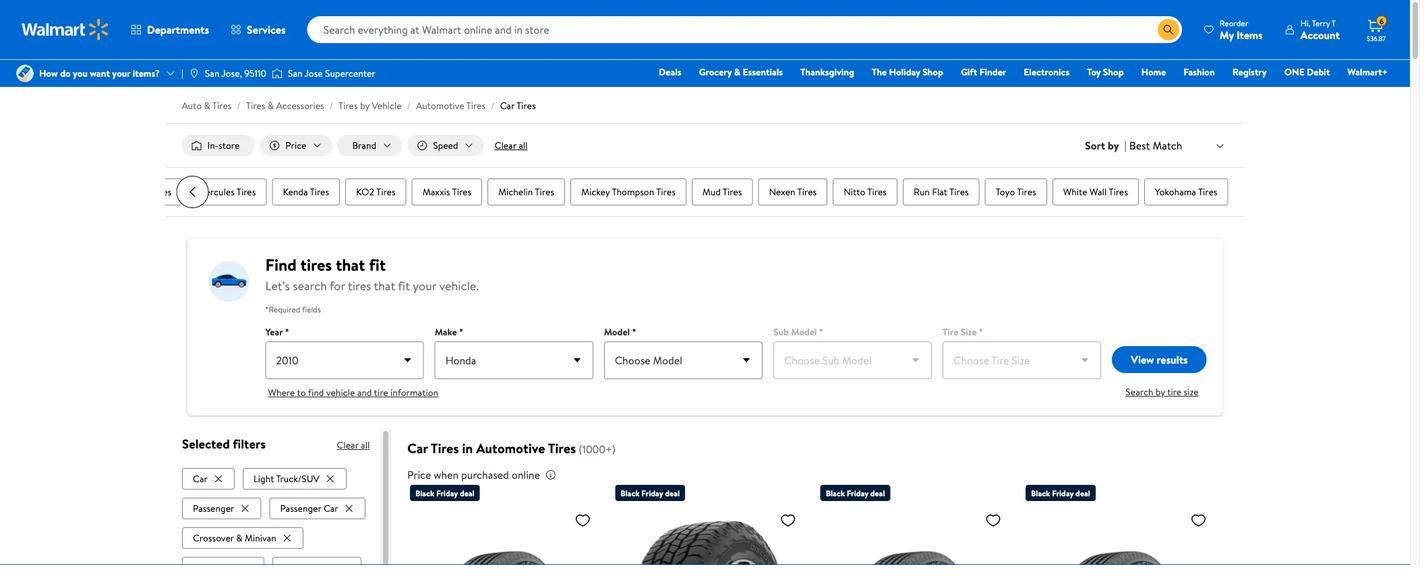 Task type: describe. For each thing, give the bounding box(es) containing it.
in-store button
[[182, 135, 254, 157]]

friday for cooper discoverer all-terrain 275/55r20 117t light truck & suv tire image
[[642, 488, 663, 499]]

shop inside the holiday shop link
[[923, 65, 943, 79]]

black for 'goodyear reliant all-season 225/60r17 99v all-season tire' image
[[415, 488, 434, 499]]

make *
[[435, 326, 463, 339]]

black for cooper discoverer all-terrain 275/55r20 117t light truck & suv tire image
[[621, 488, 640, 499]]

toyo
[[996, 186, 1015, 199]]

1 vertical spatial automotive
[[476, 439, 545, 458]]

fashion
[[1184, 65, 1215, 79]]

michelin tires link
[[488, 179, 565, 206]]

departments
[[147, 22, 209, 37]]

1 vertical spatial clear
[[336, 439, 358, 452]]

4 / from the left
[[491, 99, 495, 112]]

sub model *
[[773, 326, 823, 339]]

account
[[1301, 27, 1340, 42]]

flat
[[932, 186, 948, 199]]

to
[[297, 386, 306, 400]]

san for san jose, 95110
[[205, 67, 219, 80]]

when
[[434, 468, 459, 483]]

firestone tires link
[[101, 179, 182, 206]]

0 horizontal spatial clear all button
[[336, 435, 369, 457]]

maxxis tires
[[423, 186, 471, 199]]

search by tire size
[[1126, 386, 1199, 399]]

yokohama tires
[[1155, 186, 1218, 199]]

hi,
[[1301, 17, 1310, 29]]

my
[[1220, 27, 1234, 42]]

clear all inside sort and filter section "element"
[[495, 139, 528, 152]]

kenda tires
[[283, 186, 329, 199]]

& left accessories
[[268, 99, 274, 112]]

search
[[293, 278, 327, 295]]

white wall tires link
[[1053, 179, 1139, 206]]

deals
[[659, 65, 681, 79]]

* for make *
[[459, 326, 463, 339]]

passenger for passenger
[[193, 502, 234, 515]]

ko2 tires link
[[345, 179, 406, 206]]

black friday deal for 'goodyear reliant all-season 225/60r17 99v all-season tire' image
[[415, 488, 475, 499]]

selected filters
[[182, 436, 265, 453]]

toy shop link
[[1081, 65, 1130, 79]]

electronics link
[[1018, 65, 1076, 79]]

light truck/suv
[[253, 473, 319, 486]]

toyo tires
[[996, 186, 1036, 199]]

accessories
[[276, 99, 324, 112]]

white wall tires
[[1063, 186, 1128, 199]]

run
[[914, 186, 930, 199]]

toyo tires link
[[985, 179, 1047, 206]]

in-store
[[207, 139, 240, 152]]

run flat tires link
[[903, 179, 980, 206]]

cooper discoverer all-terrain 275/55r20 117t light truck & suv tire image
[[615, 507, 802, 566]]

mud tires link
[[692, 179, 753, 206]]

all inside sort and filter section "element"
[[519, 139, 528, 152]]

crossover & minivan list item
[[182, 525, 306, 549]]

passenger list item
[[182, 495, 264, 520]]

auto & tires link
[[182, 99, 232, 112]]

size
[[1184, 386, 1199, 399]]

friday for goodyear reliant all-season 225/55r17 97v all-season tire image
[[1052, 488, 1074, 499]]

truck/suv
[[276, 473, 319, 486]]

previous slide for chipmodule list image
[[176, 176, 209, 208]]

toy
[[1087, 65, 1101, 79]]

nexen tires
[[769, 186, 817, 199]]

you
[[73, 67, 88, 80]]

0 vertical spatial |
[[181, 67, 183, 80]]

0 horizontal spatial by
[[360, 99, 370, 112]]

*required
[[265, 304, 300, 315]]

0 horizontal spatial clear all
[[336, 439, 369, 452]]

registry
[[1233, 65, 1267, 79]]

year
[[265, 326, 283, 339]]

fashion link
[[1178, 65, 1221, 79]]

walmart+
[[1348, 65, 1388, 79]]

grocery
[[699, 65, 732, 79]]

nexen
[[769, 186, 795, 199]]

nitto
[[844, 186, 865, 199]]

passenger car
[[280, 502, 338, 515]]

gift finder link
[[955, 65, 1012, 79]]

5 * from the left
[[979, 326, 983, 339]]

make
[[435, 326, 457, 339]]

home
[[1141, 65, 1166, 79]]

2 list item from the left
[[272, 555, 364, 566]]

gift
[[961, 65, 977, 79]]

firestone
[[111, 186, 150, 199]]

store
[[218, 139, 240, 152]]

selected
[[182, 436, 229, 453]]

match
[[1153, 138, 1182, 153]]

search icon image
[[1163, 24, 1174, 35]]

registry link
[[1226, 65, 1273, 79]]

year *
[[265, 326, 289, 339]]

legal information image
[[545, 470, 556, 481]]

Walmart Site-Wide search field
[[307, 16, 1182, 43]]

passenger car button
[[269, 498, 365, 520]]

car list item
[[182, 466, 237, 490]]

yokohama tires link
[[1144, 179, 1228, 206]]

tire inside button
[[1167, 386, 1182, 399]]

price for price when purchased online
[[407, 468, 431, 483]]

car left in
[[407, 439, 428, 458]]

san for san jose supercenter
[[288, 67, 303, 80]]

sort
[[1085, 138, 1105, 153]]

hercules
[[198, 186, 235, 199]]

by for sort by |
[[1108, 138, 1119, 153]]

deal for 'goodyear reliant all-season 225/60r17 99v all-season tire' image
[[460, 488, 475, 499]]

black for goodyear reliant all-season 245/60r18 105v all-season tire image
[[826, 488, 845, 499]]

hercules tires
[[198, 186, 256, 199]]

maxxis tires link
[[412, 179, 482, 206]]

fields
[[302, 304, 321, 315]]

| inside sort and filter section "element"
[[1125, 138, 1127, 153]]

maxxis
[[423, 186, 450, 199]]

car button
[[182, 469, 234, 490]]

add to favorites list, goodyear reliant all-season 225/60r17 99v all-season tire image
[[575, 513, 591, 529]]

car inside button
[[323, 502, 338, 515]]

vehicle
[[372, 99, 402, 112]]

vehicle type: car and truck image
[[209, 260, 249, 304]]

terry
[[1312, 17, 1330, 29]]

0 vertical spatial your
[[112, 67, 130, 80]]

services button
[[220, 13, 296, 46]]

in-
[[207, 139, 218, 152]]

crossover & minivan
[[193, 532, 276, 545]]

search by tire size button
[[1126, 385, 1201, 400]]

by for search by tire size
[[1156, 386, 1165, 399]]

0 horizontal spatial tire
[[374, 386, 388, 400]]

* for model *
[[632, 326, 636, 339]]

passenger car list item
[[269, 495, 368, 520]]

car right automotive tires "link"
[[500, 99, 515, 112]]

in
[[462, 439, 473, 458]]

michelin tires
[[498, 186, 554, 199]]

yokohama
[[1155, 186, 1196, 199]]

grocery & essentials link
[[693, 65, 789, 79]]

& for tires
[[204, 99, 210, 112]]

toy shop
[[1087, 65, 1124, 79]]

1 horizontal spatial clear all button
[[489, 135, 533, 157]]

1 vertical spatial all
[[360, 439, 369, 452]]

automotive tires link
[[416, 99, 486, 112]]

holiday
[[889, 65, 920, 79]]



Task type: vqa. For each thing, say whether or not it's contained in the screenshot.
'Buy'
no



Task type: locate. For each thing, give the bounding box(es) containing it.
that up for
[[336, 254, 365, 276]]

view results
[[1131, 353, 1188, 367]]

crossover
[[193, 532, 234, 545]]

1 horizontal spatial  image
[[272, 67, 283, 80]]

black for goodyear reliant all-season 225/55r17 97v all-season tire image
[[1031, 488, 1050, 499]]

deal
[[460, 488, 475, 499], [665, 488, 680, 499], [870, 488, 885, 499], [1076, 488, 1090, 499]]

car inside button
[[193, 473, 207, 486]]

online
[[512, 468, 540, 483]]

0 horizontal spatial passenger
[[193, 502, 234, 515]]

1 friday from the left
[[436, 488, 458, 499]]

0 vertical spatial that
[[336, 254, 365, 276]]

2 vertical spatial by
[[1156, 386, 1165, 399]]

want
[[90, 67, 110, 80]]

2 deal from the left
[[665, 488, 680, 499]]

tires by vehicle link
[[339, 99, 402, 112]]

2 black friday deal from the left
[[621, 488, 680, 499]]

by inside sort and filter section "element"
[[1108, 138, 1119, 153]]

find
[[308, 386, 324, 400]]

walmart image
[[22, 19, 109, 40]]

your left vehicle.
[[413, 278, 436, 295]]

1 black from the left
[[415, 488, 434, 499]]

michelin
[[498, 186, 533, 199]]

vehicle.
[[439, 278, 479, 295]]

remove filter pickup truck image
[[339, 563, 350, 566]]

&
[[734, 65, 741, 79], [204, 99, 210, 112], [268, 99, 274, 112], [236, 532, 242, 545]]

 image for how
[[16, 65, 34, 82]]

0 horizontal spatial your
[[112, 67, 130, 80]]

home link
[[1135, 65, 1172, 79]]

deal for goodyear reliant all-season 245/60r18 105v all-season tire image
[[870, 488, 885, 499]]

2 / from the left
[[330, 99, 333, 112]]

1 horizontal spatial by
[[1108, 138, 1119, 153]]

1 vertical spatial tires
[[348, 278, 371, 295]]

3 black friday deal from the left
[[826, 488, 885, 499]]

4 * from the left
[[819, 326, 823, 339]]

sort and filter section element
[[166, 124, 1245, 167]]

1 deal from the left
[[460, 488, 475, 499]]

0 horizontal spatial shop
[[923, 65, 943, 79]]

/ right vehicle
[[407, 99, 411, 112]]

tire
[[943, 326, 959, 339]]

electronics
[[1024, 65, 1070, 79]]

san left jose,
[[205, 67, 219, 80]]

1 horizontal spatial that
[[374, 278, 395, 295]]

 image right 95110
[[272, 67, 283, 80]]

0 vertical spatial fit
[[369, 254, 386, 276]]

0 vertical spatial clear all button
[[489, 135, 533, 157]]

how
[[39, 67, 58, 80]]

1 horizontal spatial your
[[413, 278, 436, 295]]

1 horizontal spatial shop
[[1103, 65, 1124, 79]]

& right grocery on the top of the page
[[734, 65, 741, 79]]

goodyear reliant all-season 225/55r17 97v all-season tire image
[[1026, 507, 1212, 566]]

2 black from the left
[[621, 488, 640, 499]]

and
[[357, 386, 372, 400]]

clear all
[[495, 139, 528, 152], [336, 439, 369, 452]]

grocery & essentials
[[699, 65, 783, 79]]

mud tires
[[703, 186, 742, 199]]

the
[[872, 65, 887, 79]]

0 horizontal spatial san
[[205, 67, 219, 80]]

clear all down where to find vehicle and tire information on the bottom left of the page
[[336, 439, 369, 452]]

passenger down truck/suv
[[280, 502, 321, 515]]

clear down where to find vehicle and tire information button
[[336, 439, 358, 452]]

gift finder
[[961, 65, 1006, 79]]

2 model from the left
[[791, 326, 817, 339]]

 image for san
[[272, 67, 283, 80]]

tire right and
[[374, 386, 388, 400]]

0 horizontal spatial price
[[285, 139, 306, 152]]

one debit link
[[1278, 65, 1336, 79]]

passenger inside "passenger" button
[[193, 502, 234, 515]]

2 horizontal spatial by
[[1156, 386, 1165, 399]]

san jose supercenter
[[288, 67, 375, 80]]

1 vertical spatial fit
[[398, 278, 410, 295]]

& inside crossover & minivan button
[[236, 532, 242, 545]]

1 list item from the left
[[182, 555, 267, 566]]

0 horizontal spatial that
[[336, 254, 365, 276]]

shop right toy
[[1103, 65, 1124, 79]]

list
[[182, 466, 369, 566]]

kenda
[[283, 186, 308, 199]]

| up auto
[[181, 67, 183, 80]]

all
[[519, 139, 528, 152], [360, 439, 369, 452]]

1 vertical spatial by
[[1108, 138, 1119, 153]]

/ left car tires link
[[491, 99, 495, 112]]

0 horizontal spatial fit
[[369, 254, 386, 276]]

0 horizontal spatial clear
[[336, 439, 358, 452]]

friday for goodyear reliant all-season 245/60r18 105v all-season tire image
[[847, 488, 868, 499]]

2 san from the left
[[288, 67, 303, 80]]

| left best
[[1125, 138, 1127, 153]]

friday
[[436, 488, 458, 499], [642, 488, 663, 499], [847, 488, 868, 499], [1052, 488, 1074, 499]]

1 horizontal spatial fit
[[398, 278, 410, 295]]

1 san from the left
[[205, 67, 219, 80]]

1 horizontal spatial model
[[791, 326, 817, 339]]

size
[[961, 326, 977, 339]]

 image left how
[[16, 65, 34, 82]]

black
[[415, 488, 434, 499], [621, 488, 640, 499], [826, 488, 845, 499], [1031, 488, 1050, 499]]

brand button
[[337, 135, 402, 157]]

0 vertical spatial automotive
[[416, 99, 464, 112]]

by right search at the right bottom
[[1156, 386, 1165, 399]]

1 horizontal spatial all
[[519, 139, 528, 152]]

car down selected
[[193, 473, 207, 486]]

light truck/suv button
[[242, 469, 346, 490]]

your right the want
[[112, 67, 130, 80]]

& left minivan
[[236, 532, 242, 545]]

deal up goodyear reliant all-season 225/55r17 97v all-season tire image
[[1076, 488, 1090, 499]]

1 * from the left
[[285, 326, 289, 339]]

1 vertical spatial price
[[407, 468, 431, 483]]

Search search field
[[307, 16, 1182, 43]]

clear down car tires link
[[495, 139, 516, 152]]

remove filter light truck image
[[242, 563, 253, 566]]

price for price
[[285, 139, 306, 152]]

supercenter
[[325, 67, 375, 80]]

speed button
[[407, 135, 484, 157]]

friday for 'goodyear reliant all-season 225/60r17 99v all-season tire' image
[[436, 488, 458, 499]]

car down light truck/suv list item
[[323, 502, 338, 515]]

clear all down car tires link
[[495, 139, 528, 152]]

deal up cooper discoverer all-terrain 275/55r20 117t light truck & suv tire image
[[665, 488, 680, 499]]

1 horizontal spatial clear
[[495, 139, 516, 152]]

items
[[1237, 27, 1263, 42]]

1 black friday deal from the left
[[415, 488, 475, 499]]

0 vertical spatial clear
[[495, 139, 516, 152]]

0 horizontal spatial automotive
[[416, 99, 464, 112]]

black friday deal for cooper discoverer all-terrain 275/55r20 117t light truck & suv tire image
[[621, 488, 680, 499]]

thompson
[[612, 186, 654, 199]]

4 black from the left
[[1031, 488, 1050, 499]]

& right auto
[[204, 99, 210, 112]]

3 / from the left
[[407, 99, 411, 112]]

price inside price 'dropdown button'
[[285, 139, 306, 152]]

by left vehicle
[[360, 99, 370, 112]]

that right for
[[374, 278, 395, 295]]

one debit
[[1284, 65, 1330, 79]]

tires right for
[[348, 278, 371, 295]]

light truck/suv list item
[[242, 466, 349, 490]]

thanksgiving link
[[794, 65, 860, 79]]

1 vertical spatial clear all
[[336, 439, 369, 452]]

list item down passenger car button
[[272, 555, 364, 566]]

3 deal from the left
[[870, 488, 885, 499]]

1 horizontal spatial automotive
[[476, 439, 545, 458]]

shop right holiday
[[923, 65, 943, 79]]

0 horizontal spatial list item
[[182, 555, 267, 566]]

clear all button
[[489, 135, 533, 157], [336, 435, 369, 457]]

find
[[265, 254, 297, 276]]

t
[[1332, 17, 1336, 29]]

goodyear reliant all-season 225/60r17 99v all-season tire image
[[410, 507, 596, 566]]

that
[[336, 254, 365, 276], [374, 278, 395, 295]]

1 horizontal spatial list item
[[272, 555, 364, 566]]

1 horizontal spatial san
[[288, 67, 303, 80]]

4 deal from the left
[[1076, 488, 1090, 499]]

best match
[[1129, 138, 1182, 153]]

by inside button
[[1156, 386, 1165, 399]]

1 vertical spatial your
[[413, 278, 436, 295]]

price left "when"
[[407, 468, 431, 483]]

3 friday from the left
[[847, 488, 868, 499]]

3 * from the left
[[632, 326, 636, 339]]

services
[[247, 22, 286, 37]]

for
[[330, 278, 345, 295]]

4 friday from the left
[[1052, 488, 1074, 499]]

all down and
[[360, 439, 369, 452]]

auto & tires / tires & accessories / tires by vehicle / automotive tires / car tires
[[182, 99, 536, 112]]

ko2
[[356, 186, 374, 199]]

1 horizontal spatial |
[[1125, 138, 1127, 153]]

0 horizontal spatial tires
[[300, 254, 332, 276]]

clear all button down car tires link
[[489, 135, 533, 157]]

1 horizontal spatial clear all
[[495, 139, 528, 152]]

sort by |
[[1085, 138, 1127, 153]]

walmart+ link
[[1342, 65, 1394, 79]]

applied filters section element
[[182, 436, 265, 453]]

your inside find tires that fit let's search for tires that fit your vehicle.
[[413, 278, 436, 295]]

passenger inside passenger car button
[[280, 502, 321, 515]]

search
[[1126, 386, 1153, 399]]

nexen tires link
[[758, 179, 828, 206]]

goodyear reliant all-season 245/60r18 105v all-season tire image
[[820, 507, 1007, 566]]

2 * from the left
[[459, 326, 463, 339]]

2 friday from the left
[[642, 488, 663, 499]]

sub
[[773, 326, 789, 339]]

& for minivan
[[236, 532, 242, 545]]

items?
[[133, 67, 160, 80]]

 image
[[16, 65, 34, 82], [272, 67, 283, 80]]

car tires in automotive tires (1000+)
[[407, 439, 616, 458]]

tires up search
[[300, 254, 332, 276]]

passenger up 'crossover'
[[193, 502, 234, 515]]

all down car tires link
[[519, 139, 528, 152]]

0 vertical spatial clear all
[[495, 139, 528, 152]]

1 passenger from the left
[[193, 502, 234, 515]]

1 / from the left
[[237, 99, 241, 112]]

add to favorites list, goodyear reliant all-season 245/60r18 105v all-season tire image
[[985, 513, 1001, 529]]

add to favorites list, goodyear reliant all-season 225/55r17 97v all-season tire image
[[1191, 513, 1207, 529]]

reorder my items
[[1220, 17, 1263, 42]]

1 vertical spatial that
[[374, 278, 395, 295]]

* for year *
[[285, 326, 289, 339]]

0 vertical spatial tires
[[300, 254, 332, 276]]

results
[[1157, 353, 1188, 367]]

tire left size
[[1167, 386, 1182, 399]]

0 horizontal spatial model
[[604, 326, 630, 339]]

automotive up speed
[[416, 99, 464, 112]]

tires
[[300, 254, 332, 276], [348, 278, 371, 295]]

0 horizontal spatial |
[[181, 67, 183, 80]]

1 horizontal spatial passenger
[[280, 502, 321, 515]]

price down accessories
[[285, 139, 306, 152]]

speed
[[433, 139, 458, 152]]

passenger for passenger car
[[280, 502, 321, 515]]

(1000+)
[[579, 442, 616, 457]]

price button
[[260, 135, 332, 157]]

add to favorites list, cooper discoverer all-terrain 275/55r20 117t light truck & suv tire image
[[780, 513, 796, 529]]

list item
[[182, 555, 267, 566], [272, 555, 364, 566]]

2 passenger from the left
[[280, 502, 321, 515]]

0 vertical spatial by
[[360, 99, 370, 112]]

list item down crossover & minivan
[[182, 555, 267, 566]]

thanksgiving
[[800, 65, 854, 79]]

2 shop from the left
[[1103, 65, 1124, 79]]

minivan
[[244, 532, 276, 545]]

deal for goodyear reliant all-season 225/55r17 97v all-season tire image
[[1076, 488, 1090, 499]]

shop inside toy shop link
[[1103, 65, 1124, 79]]

automotive up "online"
[[476, 439, 545, 458]]

san left jose
[[288, 67, 303, 80]]

let's
[[265, 278, 290, 295]]

jose
[[304, 67, 323, 80]]

3 black from the left
[[826, 488, 845, 499]]

1 vertical spatial |
[[1125, 138, 1127, 153]]

& inside grocery & essentials link
[[734, 65, 741, 79]]

deal up goodyear reliant all-season 245/60r18 105v all-season tire image
[[870, 488, 885, 499]]

list containing car
[[182, 466, 369, 566]]

/
[[237, 99, 241, 112], [330, 99, 333, 112], [407, 99, 411, 112], [491, 99, 495, 112]]

/ right "auto & tires" link
[[237, 99, 241, 112]]

& for essentials
[[734, 65, 741, 79]]

1 vertical spatial clear all button
[[336, 435, 369, 457]]

deals link
[[653, 65, 688, 79]]

1 shop from the left
[[923, 65, 943, 79]]

mickey thompson tires
[[581, 186, 676, 199]]

1 horizontal spatial tires
[[348, 278, 371, 295]]

black friday deal for goodyear reliant all-season 245/60r18 105v all-season tire image
[[826, 488, 885, 499]]

model *
[[604, 326, 636, 339]]

0 vertical spatial all
[[519, 139, 528, 152]]

0 horizontal spatial all
[[360, 439, 369, 452]]

black friday deal for goodyear reliant all-season 225/55r17 97v all-season tire image
[[1031, 488, 1090, 499]]

essentials
[[743, 65, 783, 79]]

reorder
[[1220, 17, 1248, 29]]

the holiday shop
[[872, 65, 943, 79]]

/ right accessories
[[330, 99, 333, 112]]

0 vertical spatial price
[[285, 139, 306, 152]]

view
[[1131, 353, 1154, 367]]

deal for cooper discoverer all-terrain 275/55r20 117t light truck & suv tire image
[[665, 488, 680, 499]]

deal down price when purchased online
[[460, 488, 475, 499]]

1 model from the left
[[604, 326, 630, 339]]

1 horizontal spatial price
[[407, 468, 431, 483]]

by right sort
[[1108, 138, 1119, 153]]

run flat tires
[[914, 186, 969, 199]]

departments button
[[120, 13, 220, 46]]

0 horizontal spatial  image
[[16, 65, 34, 82]]

1 horizontal spatial tire
[[1167, 386, 1182, 399]]

4 black friday deal from the left
[[1031, 488, 1090, 499]]

 image
[[189, 68, 199, 79]]

clear inside sort and filter section "element"
[[495, 139, 516, 152]]

clear all button down where to find vehicle and tire information on the bottom left of the page
[[336, 435, 369, 457]]



